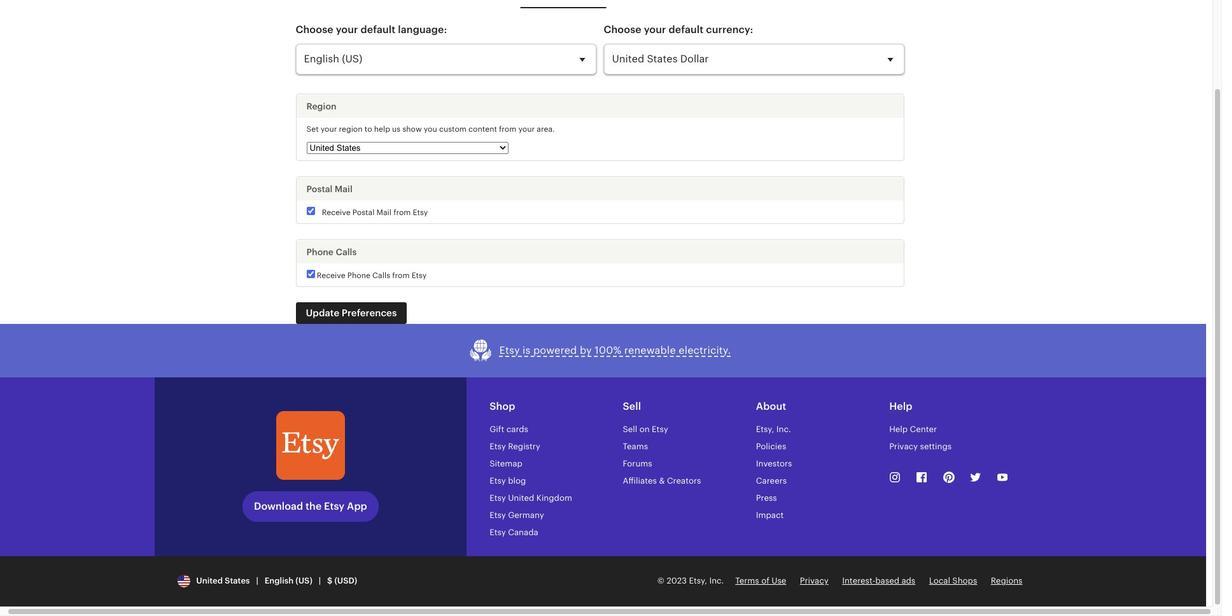 Task type: describe. For each thing, give the bounding box(es) containing it.
terms of use
[[735, 576, 786, 586]]

0 vertical spatial etsy,
[[756, 424, 774, 434]]

0 vertical spatial united
[[508, 493, 534, 503]]

about
[[756, 400, 786, 412]]

gift cards
[[490, 424, 528, 434]]

privacy link
[[800, 576, 829, 586]]

gift cards link
[[490, 424, 528, 434]]

teams
[[623, 442, 648, 451]]

postal mail
[[306, 184, 352, 194]]

default for language:
[[361, 23, 395, 36]]

your for choose your default currency:
[[644, 23, 666, 36]]

etsy germany
[[490, 510, 544, 520]]

choose for choose your default currency:
[[604, 23, 641, 36]]

ads
[[901, 576, 915, 586]]

sell on etsy
[[623, 424, 668, 434]]

from for phone calls
[[392, 271, 410, 280]]

default for currency:
[[669, 23, 704, 36]]

©
[[657, 576, 664, 586]]

etsy canada link
[[490, 527, 538, 537]]

electricity.
[[679, 344, 731, 357]]

download the etsy app
[[254, 500, 367, 513]]

terms of use link
[[735, 576, 786, 586]]

1 horizontal spatial phone
[[347, 271, 370, 280]]

policies link
[[756, 442, 786, 451]]

2 | from the left
[[319, 576, 321, 586]]

kingdom
[[536, 493, 572, 503]]

privacy settings link
[[889, 442, 952, 451]]

creators
[[667, 476, 701, 485]]

press link
[[756, 493, 777, 503]]

renewable
[[624, 344, 676, 357]]

1 vertical spatial united
[[196, 576, 223, 586]]

your for set your region to help us show you custom content from your area.
[[321, 125, 337, 134]]

set your region to help us show you custom content from your area.
[[306, 125, 555, 134]]

careers
[[756, 476, 787, 485]]

by
[[580, 344, 592, 357]]

etsy germany link
[[490, 510, 544, 520]]

impact link
[[756, 510, 784, 520]]

currency:
[[706, 23, 753, 36]]

privacy for privacy settings
[[889, 442, 918, 451]]

gift
[[490, 424, 504, 434]]

center
[[910, 424, 937, 434]]

etsy blog link
[[490, 476, 526, 485]]

(usd)
[[334, 576, 357, 586]]

receive phone calls from etsy
[[317, 271, 427, 280]]

etsy inside button
[[499, 344, 520, 357]]

2023
[[667, 576, 687, 586]]

1 horizontal spatial mail
[[376, 208, 391, 217]]

etsy inside "link"
[[324, 500, 344, 513]]

terms
[[735, 576, 759, 586]]

local shops link
[[929, 576, 977, 586]]

shop
[[490, 400, 515, 412]]

phone calls
[[306, 247, 357, 257]]

cards
[[506, 424, 528, 434]]

blog
[[508, 476, 526, 485]]

of
[[761, 576, 769, 586]]

interest-based ads
[[842, 576, 915, 586]]

canada
[[508, 527, 538, 537]]

interest-based ads link
[[842, 576, 915, 586]]

100%
[[595, 344, 621, 357]]

0 vertical spatial postal
[[306, 184, 333, 194]]

etsy, inc. link
[[756, 424, 791, 434]]

download
[[254, 500, 303, 513]]

regions
[[991, 576, 1022, 586]]

etsy blog
[[490, 476, 526, 485]]

the
[[306, 500, 322, 513]]

etsy is powered by 100% renewable electricity. button
[[469, 339, 731, 362]]

show
[[402, 125, 422, 134]]

$
[[327, 576, 332, 586]]

© 2023 etsy, inc.
[[657, 576, 724, 586]]

your for choose your default language:
[[336, 23, 358, 36]]

receive for postal
[[322, 208, 350, 217]]

states
[[225, 576, 250, 586]]

forums
[[623, 459, 652, 468]]

regions button
[[991, 576, 1022, 587]]

Receive Postal Mail from Etsy checkbox
[[306, 207, 315, 215]]

receive for phone
[[317, 271, 345, 280]]

0 vertical spatial inc.
[[776, 424, 791, 434]]

is
[[523, 344, 531, 357]]

sitemap
[[490, 459, 522, 468]]

affiliates & creators
[[623, 476, 701, 485]]

Receive Phone Calls from Etsy checkbox
[[306, 270, 315, 278]]

0 horizontal spatial calls
[[336, 247, 357, 257]]

on
[[639, 424, 650, 434]]



Task type: vqa. For each thing, say whether or not it's contained in the screenshot.
area.
yes



Task type: locate. For each thing, give the bounding box(es) containing it.
0 vertical spatial privacy
[[889, 442, 918, 451]]

your favorites tab list
[[296, 0, 904, 8]]

1 default from the left
[[361, 23, 395, 36]]

germany
[[508, 510, 544, 520]]

region
[[306, 101, 336, 111]]

| left $
[[319, 576, 321, 586]]

custom
[[439, 125, 466, 134]]

phone up receive phone calls from etsy checkbox
[[306, 247, 334, 257]]

your
[[336, 23, 358, 36], [644, 23, 666, 36], [321, 125, 337, 134], [518, 125, 535, 134]]

etsy, inc.
[[756, 424, 791, 434]]

settings
[[920, 442, 952, 451]]

1 horizontal spatial postal
[[352, 208, 374, 217]]

based
[[875, 576, 899, 586]]

affiliates
[[623, 476, 657, 485]]

2 sell from the top
[[623, 424, 637, 434]]

0 horizontal spatial choose
[[296, 23, 333, 36]]

0 horizontal spatial |
[[256, 576, 258, 586]]

united right us icon
[[196, 576, 223, 586]]

1 horizontal spatial united
[[508, 493, 534, 503]]

english
[[265, 576, 293, 586]]

0 horizontal spatial privacy
[[800, 576, 829, 586]]

shops
[[952, 576, 977, 586]]

receive right receive phone calls from etsy checkbox
[[317, 271, 345, 280]]

phone down phone calls
[[347, 271, 370, 280]]

region
[[339, 125, 362, 134]]

1 horizontal spatial calls
[[372, 271, 390, 280]]

1 sell from the top
[[623, 400, 641, 412]]

1 horizontal spatial inc.
[[776, 424, 791, 434]]

etsy registry link
[[490, 442, 540, 451]]

0 horizontal spatial united
[[196, 576, 223, 586]]

2 vertical spatial from
[[392, 271, 410, 280]]

0 horizontal spatial mail
[[335, 184, 352, 194]]

etsy united kingdom
[[490, 493, 572, 503]]

etsy canada
[[490, 527, 538, 537]]

1 horizontal spatial privacy
[[889, 442, 918, 451]]

sitemap link
[[490, 459, 522, 468]]

from
[[499, 125, 516, 134], [393, 208, 411, 217], [392, 271, 410, 280]]

local shops
[[929, 576, 977, 586]]

default left language:
[[361, 23, 395, 36]]

download the etsy app link
[[242, 492, 379, 522]]

inc.
[[776, 424, 791, 434], [709, 576, 724, 586]]

privacy for privacy link
[[800, 576, 829, 586]]

|
[[256, 576, 258, 586], [319, 576, 321, 586]]

postal up receive postal mail from etsy option
[[306, 184, 333, 194]]

sell for sell on etsy
[[623, 424, 637, 434]]

None submit
[[296, 302, 407, 324]]

etsy is powered by 100% renewable electricity.
[[499, 344, 731, 357]]

2 default from the left
[[669, 23, 704, 36]]

united
[[508, 493, 534, 503], [196, 576, 223, 586]]

impact
[[756, 510, 784, 520]]

help up help center
[[889, 400, 912, 412]]

set
[[306, 125, 319, 134]]

united down blog
[[508, 493, 534, 503]]

0 horizontal spatial etsy,
[[689, 576, 707, 586]]

1 horizontal spatial |
[[319, 576, 321, 586]]

1 vertical spatial postal
[[352, 208, 374, 217]]

inc. left terms
[[709, 576, 724, 586]]

0 vertical spatial phone
[[306, 247, 334, 257]]

1 vertical spatial from
[[393, 208, 411, 217]]

calls
[[336, 247, 357, 257], [372, 271, 390, 280]]

sell left on
[[623, 424, 637, 434]]

interest-
[[842, 576, 875, 586]]

1 vertical spatial privacy
[[800, 576, 829, 586]]

help for help
[[889, 400, 912, 412]]

0 vertical spatial calls
[[336, 247, 357, 257]]

choose your default language:
[[296, 23, 447, 36]]

1 vertical spatial receive
[[317, 271, 345, 280]]

postal down "postal mail"
[[352, 208, 374, 217]]

sell
[[623, 400, 641, 412], [623, 424, 637, 434]]

1 vertical spatial mail
[[376, 208, 391, 217]]

help for help center
[[889, 424, 908, 434]]

investors link
[[756, 459, 792, 468]]

privacy
[[889, 442, 918, 451], [800, 576, 829, 586]]

privacy right use
[[800, 576, 829, 586]]

united states   |   english (us)   |   $ (usd)
[[192, 576, 357, 586]]

0 vertical spatial from
[[499, 125, 516, 134]]

default
[[361, 23, 395, 36], [669, 23, 704, 36]]

2 choose from the left
[[604, 23, 641, 36]]

default left currency:
[[669, 23, 704, 36]]

inc. up policies
[[776, 424, 791, 434]]

help center link
[[889, 424, 937, 434]]

sell on etsy link
[[623, 424, 668, 434]]

calls up receive phone calls from etsy
[[336, 247, 357, 257]]

forums link
[[623, 459, 652, 468]]

1 vertical spatial etsy,
[[689, 576, 707, 586]]

to
[[365, 125, 372, 134]]

press
[[756, 493, 777, 503]]

us image
[[177, 575, 190, 587]]

phone
[[306, 247, 334, 257], [347, 271, 370, 280]]

1 vertical spatial help
[[889, 424, 908, 434]]

use
[[772, 576, 786, 586]]

registry
[[508, 442, 540, 451]]

privacy down help center
[[889, 442, 918, 451]]

investors
[[756, 459, 792, 468]]

policies
[[756, 442, 786, 451]]

0 horizontal spatial inc.
[[709, 576, 724, 586]]

1 | from the left
[[256, 576, 258, 586]]

receive down "postal mail"
[[322, 208, 350, 217]]

affiliates & creators link
[[623, 476, 701, 485]]

0 vertical spatial help
[[889, 400, 912, 412]]

choose
[[296, 23, 333, 36], [604, 23, 641, 36]]

postal
[[306, 184, 333, 194], [352, 208, 374, 217]]

receive
[[322, 208, 350, 217], [317, 271, 345, 280]]

0 horizontal spatial postal
[[306, 184, 333, 194]]

1 vertical spatial inc.
[[709, 576, 724, 586]]

mail
[[335, 184, 352, 194], [376, 208, 391, 217]]

etsy, right '2023'
[[689, 576, 707, 586]]

1 vertical spatial phone
[[347, 271, 370, 280]]

app
[[347, 500, 367, 513]]

sell up on
[[623, 400, 641, 412]]

sell for sell
[[623, 400, 641, 412]]

(us)
[[295, 576, 312, 586]]

you
[[424, 125, 437, 134]]

1 horizontal spatial choose
[[604, 23, 641, 36]]

1 horizontal spatial etsy,
[[756, 424, 774, 434]]

2 help from the top
[[889, 424, 908, 434]]

help left center
[[889, 424, 908, 434]]

etsy, up policies
[[756, 424, 774, 434]]

area.
[[537, 125, 555, 134]]

us
[[392, 125, 400, 134]]

receive postal mail from etsy
[[322, 208, 428, 217]]

language:
[[398, 23, 447, 36]]

calls down receive postal mail from etsy
[[372, 271, 390, 280]]

teams link
[[623, 442, 648, 451]]

1 vertical spatial calls
[[372, 271, 390, 280]]

1 horizontal spatial default
[[669, 23, 704, 36]]

0 vertical spatial mail
[[335, 184, 352, 194]]

local
[[929, 576, 950, 586]]

help center
[[889, 424, 937, 434]]

0 horizontal spatial default
[[361, 23, 395, 36]]

| right states
[[256, 576, 258, 586]]

etsy united kingdom link
[[490, 493, 572, 503]]

&
[[659, 476, 665, 485]]

1 vertical spatial sell
[[623, 424, 637, 434]]

1 choose from the left
[[296, 23, 333, 36]]

privacy settings
[[889, 442, 952, 451]]

powered
[[533, 344, 577, 357]]

0 vertical spatial sell
[[623, 400, 641, 412]]

help
[[374, 125, 390, 134]]

0 vertical spatial receive
[[322, 208, 350, 217]]

1 help from the top
[[889, 400, 912, 412]]

choose for choose your default language:
[[296, 23, 333, 36]]

content
[[468, 125, 497, 134]]

etsy
[[413, 208, 428, 217], [412, 271, 427, 280], [499, 344, 520, 357], [652, 424, 668, 434], [490, 442, 506, 451], [490, 476, 506, 485], [490, 493, 506, 503], [324, 500, 344, 513], [490, 510, 506, 520], [490, 527, 506, 537]]

0 horizontal spatial phone
[[306, 247, 334, 257]]

etsy registry
[[490, 442, 540, 451]]

from for postal mail
[[393, 208, 411, 217]]



